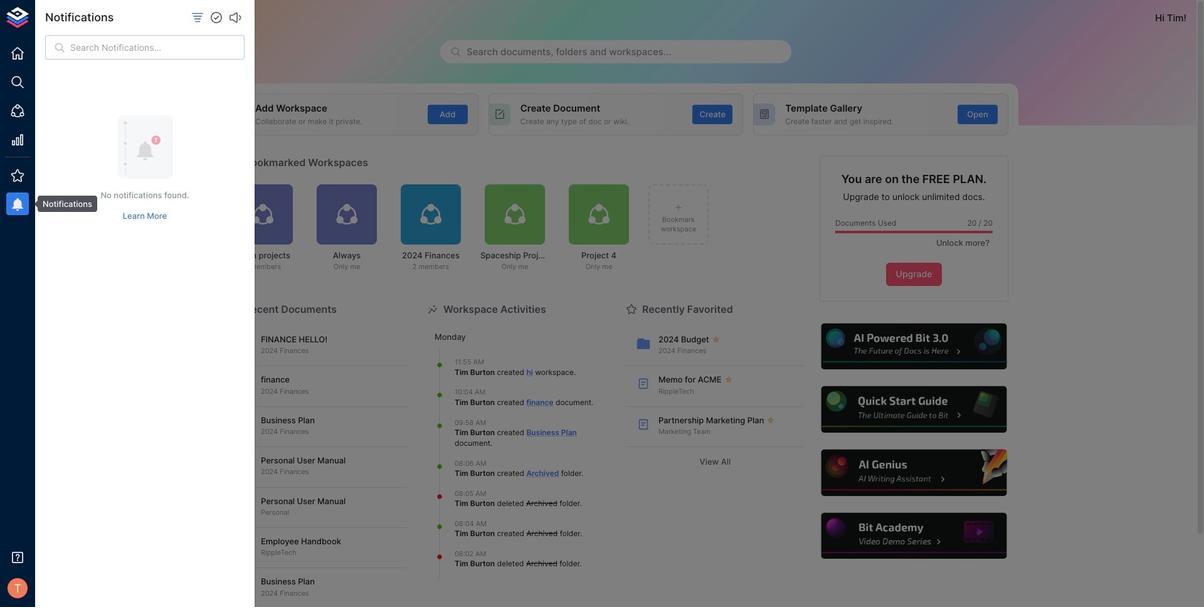 Task type: vqa. For each thing, say whether or not it's contained in the screenshot.
third help image from the top of the page
yes



Task type: describe. For each thing, give the bounding box(es) containing it.
sound on image
[[228, 10, 243, 25]]

2 help image from the top
[[820, 385, 1009, 435]]

3 help image from the top
[[820, 448, 1009, 498]]

4 help image from the top
[[820, 511, 1009, 561]]



Task type: locate. For each thing, give the bounding box(es) containing it.
help image
[[820, 322, 1009, 372], [820, 385, 1009, 435], [820, 448, 1009, 498], [820, 511, 1009, 561]]

1 help image from the top
[[820, 322, 1009, 372]]

Search Notifications... text field
[[70, 35, 245, 60]]

mark all read image
[[209, 10, 224, 25]]

tooltip
[[29, 196, 97, 212]]



